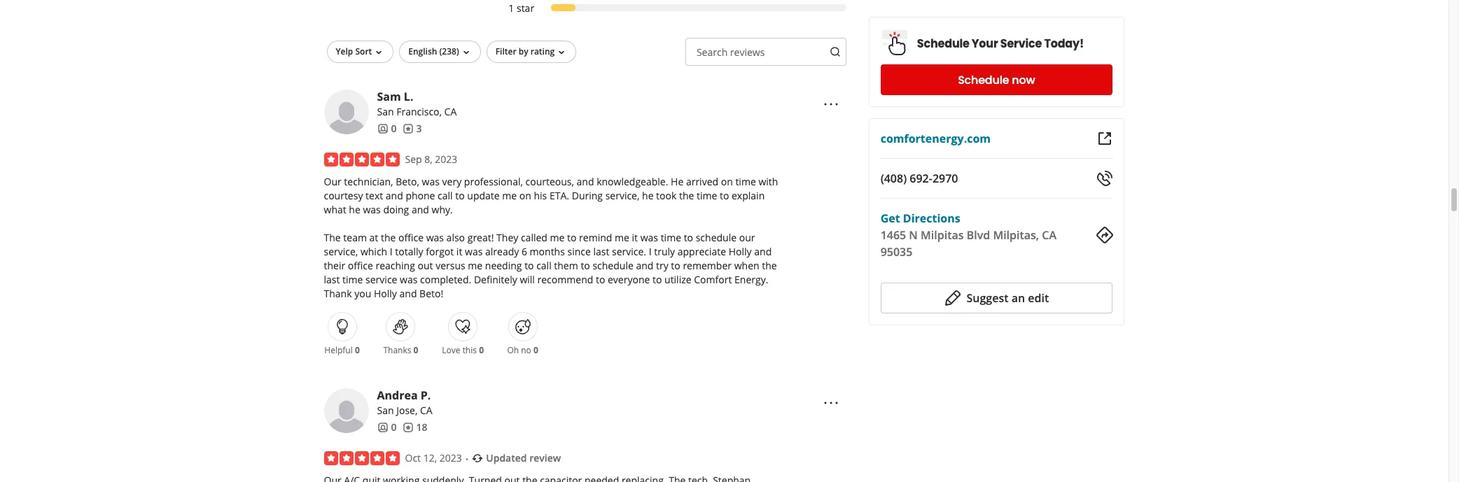 Task type: describe. For each thing, give the bounding box(es) containing it.
the inside our technician, beto, was very professional, courteous, and knowledgeable. he arrived on time with courtesy text and phone call to update me on his eta. during service, he took the time to explain what he was doing and why.
[[679, 189, 694, 202]]

1 vertical spatial the
[[381, 231, 396, 244]]

andrea p. link
[[377, 388, 431, 403]]

to up will on the bottom left of page
[[525, 259, 534, 272]]

and left try
[[636, 259, 654, 272]]

menu image
[[823, 395, 840, 411]]

jose,
[[396, 404, 418, 417]]

oh
[[507, 344, 519, 356]]

(238)
[[439, 45, 459, 57]]

95035
[[881, 244, 913, 260]]

utilize
[[665, 273, 692, 286]]

yelp
[[336, 45, 353, 57]]

update
[[467, 189, 500, 202]]

what
[[324, 203, 346, 216]]

updated review
[[486, 451, 561, 465]]

english (238) button
[[399, 40, 481, 63]]

5 star rating image for sam
[[324, 152, 399, 166]]

sort
[[355, 45, 372, 57]]

our
[[324, 175, 341, 188]]

english
[[408, 45, 437, 57]]

months
[[530, 245, 565, 258]]

5 star rating image for andrea
[[324, 451, 399, 465]]

beto,
[[396, 175, 419, 188]]

was down text
[[363, 203, 381, 216]]

16 chevron down v2 image for filter by rating
[[556, 47, 567, 58]]

everyone
[[608, 273, 650, 286]]

energy.
[[735, 273, 768, 286]]

review
[[529, 451, 561, 465]]

milpitas,
[[993, 228, 1040, 243]]

now
[[1012, 72, 1036, 88]]

(0 reactions) element for helpful 0
[[355, 344, 360, 356]]

today!
[[1045, 35, 1084, 51]]

out
[[418, 259, 433, 272]]

why.
[[432, 203, 453, 216]]

0 right no
[[534, 344, 538, 356]]

by
[[519, 45, 528, 57]]

p.
[[421, 388, 431, 403]]

text
[[366, 189, 383, 202]]

forgot
[[426, 245, 454, 258]]

star
[[517, 1, 534, 15]]

1465
[[881, 228, 907, 243]]

sam l. san francisco, ca
[[377, 89, 457, 118]]

0 right helpful at the left of page
[[355, 344, 360, 356]]

and left beto!
[[399, 287, 417, 300]]

san for sam l.
[[377, 105, 394, 118]]

12,
[[423, 451, 437, 465]]

no
[[521, 344, 531, 356]]

3
[[416, 122, 422, 135]]

l.
[[404, 89, 413, 104]]

them
[[554, 259, 578, 272]]

and down phone
[[412, 203, 429, 216]]

the
[[324, 231, 341, 244]]

very
[[442, 175, 462, 188]]

ca for p.
[[420, 404, 432, 417]]

1 vertical spatial it
[[456, 245, 462, 258]]

schedule for schedule now
[[958, 72, 1010, 88]]

2 i from the left
[[649, 245, 652, 258]]

since
[[567, 245, 591, 258]]

you
[[354, 287, 371, 300]]

was up phone
[[422, 175, 440, 188]]

search reviews
[[697, 45, 765, 59]]

schedule for schedule your service today!
[[917, 35, 970, 51]]

san for andrea p.
[[377, 404, 394, 417]]

sep
[[405, 152, 422, 166]]

francisco,
[[396, 105, 442, 118]]

8,
[[424, 152, 433, 166]]

edit
[[1028, 291, 1049, 306]]

suggest
[[967, 291, 1009, 306]]

schedule now
[[958, 72, 1036, 88]]

your
[[972, 35, 999, 51]]

0 horizontal spatial schedule
[[593, 259, 634, 272]]

he
[[671, 175, 684, 188]]

search
[[697, 45, 728, 59]]

(0 reactions) element for love this 0
[[479, 344, 484, 356]]

sam l. link
[[377, 89, 413, 104]]

to up the "since"
[[567, 231, 577, 244]]

milpitas
[[921, 228, 964, 243]]

filter reviews by 1 star rating element
[[492, 1, 847, 15]]

totally
[[395, 245, 423, 258]]

reviews element for l.
[[402, 122, 422, 136]]

16 friends v2 image
[[377, 123, 388, 134]]

to down the "since"
[[581, 259, 590, 272]]

1 horizontal spatial he
[[642, 189, 654, 202]]

1 horizontal spatial it
[[632, 231, 638, 244]]

was down great! on the left of page
[[465, 245, 483, 258]]

phone
[[406, 189, 435, 202]]

service
[[1001, 35, 1042, 51]]

reviews element for p.
[[402, 421, 427, 435]]

service, inside our technician, beto, was very professional, courteous, and knowledgeable. he arrived on time with courtesy text and phone call to update me on his eta. during service, he took the time to explain what he was doing and why.
[[605, 189, 640, 202]]

friends element for andrea p.
[[377, 421, 397, 435]]

remember
[[683, 259, 732, 272]]

photo of andrea p. image
[[324, 388, 369, 433]]

and up the during
[[577, 175, 594, 188]]

completed.
[[420, 273, 471, 286]]

1 star
[[509, 1, 534, 15]]

0 right 16 friends v2 icon
[[391, 122, 397, 135]]

great!
[[468, 231, 494, 244]]

and down our
[[754, 245, 772, 258]]

me up months
[[550, 231, 565, 244]]

time down arrived
[[697, 189, 717, 202]]

andrea p. san jose, ca
[[377, 388, 432, 417]]

filter by rating
[[496, 45, 555, 57]]

16 review v2 image for andrea
[[402, 422, 413, 433]]

at
[[369, 231, 378, 244]]

was up forgot
[[426, 231, 444, 244]]

oh no 0
[[507, 344, 538, 356]]

call inside 'the team at the office was also great!  they called me to remind me it was time to schedule our service, which i totally forgot it was already 6 months since last service. i truly appreciate holly and their office reaching out versus me needing to call them to schedule and try to remember when the last time service was completed. definitely will recommend to everyone to utilize comfort energy. thank you holly and beto!'
[[536, 259, 552, 272]]



Task type: vqa. For each thing, say whether or not it's contained in the screenshot.
first field from the right
no



Task type: locate. For each thing, give the bounding box(es) containing it.
definitely
[[474, 273, 517, 286]]

16 chevron down v2 image
[[373, 47, 385, 58]]

versus
[[436, 259, 465, 272]]

2023 for oct 12, 2023
[[440, 451, 462, 465]]

1 (0 reactions) element from the left
[[355, 344, 360, 356]]

it up service.
[[632, 231, 638, 244]]

(0 reactions) element right this
[[479, 344, 484, 356]]

comfortenergy.com link
[[881, 131, 991, 146]]

2 16 review v2 image from the top
[[402, 422, 413, 433]]

me down professional,
[[502, 189, 517, 202]]

reviews element containing 3
[[402, 122, 422, 136]]

to down try
[[653, 273, 662, 286]]

2 16 chevron down v2 image from the left
[[556, 47, 567, 58]]

the team at the office was also great!  they called me to remind me it was time to schedule our service, which i totally forgot it was already 6 months since last service. i truly appreciate holly and their office reaching out versus me needing to call them to schedule and try to remember when the last time service was completed. definitely will recommend to everyone to utilize comfort energy. thank you holly and beto!
[[324, 231, 777, 300]]

24 pencil v2 image
[[945, 290, 961, 307]]

sam
[[377, 89, 401, 104]]

(0 reactions) element
[[355, 344, 360, 356], [414, 344, 418, 356], [479, 344, 484, 356], [534, 344, 538, 356]]

office up totally
[[398, 231, 424, 244]]

2 san from the top
[[377, 404, 394, 417]]

schedule
[[917, 35, 970, 51], [958, 72, 1010, 88]]

i up reaching
[[390, 245, 393, 258]]

san up 16 friends v2 image
[[377, 404, 394, 417]]

1 vertical spatial 2023
[[440, 451, 462, 465]]

1 vertical spatial ca
[[1042, 228, 1057, 243]]

called
[[521, 231, 547, 244]]

1 vertical spatial he
[[349, 203, 360, 216]]

1 vertical spatial schedule
[[593, 259, 634, 272]]

helpful
[[324, 344, 353, 356]]

call inside our technician, beto, was very professional, courteous, and knowledgeable. he arrived on time with courtesy text and phone call to update me on his eta. during service, he took the time to explain what he was doing and why.
[[438, 189, 453, 202]]

san inside andrea p. san jose, ca
[[377, 404, 394, 417]]

0 horizontal spatial ca
[[420, 404, 432, 417]]

it down also
[[456, 245, 462, 258]]

call down months
[[536, 259, 552, 272]]

1 horizontal spatial service,
[[605, 189, 640, 202]]

(0 reactions) element right helpful at the left of page
[[355, 344, 360, 356]]

24 directions v2 image
[[1096, 227, 1113, 244]]

me inside our technician, beto, was very professional, courteous, and knowledgeable. he arrived on time with courtesy text and phone call to update me on his eta. during service, he took the time to explain what he was doing and why.
[[502, 189, 517, 202]]

to down very
[[455, 189, 465, 202]]

1 vertical spatial holly
[[374, 287, 397, 300]]

friends element
[[377, 122, 397, 136], [377, 421, 397, 435]]

0 vertical spatial ca
[[444, 105, 457, 118]]

0 horizontal spatial 16 chevron down v2 image
[[461, 47, 472, 58]]

ca for l.
[[444, 105, 457, 118]]

0 vertical spatial the
[[679, 189, 694, 202]]

filter by rating button
[[486, 40, 576, 63]]

the right at
[[381, 231, 396, 244]]

0 horizontal spatial last
[[324, 273, 340, 286]]

16 friends v2 image
[[377, 422, 388, 433]]

which
[[361, 245, 387, 258]]

0 horizontal spatial i
[[390, 245, 393, 258]]

0 horizontal spatial it
[[456, 245, 462, 258]]

ca down p.
[[420, 404, 432, 417]]

2 reviews element from the top
[[402, 421, 427, 435]]

sep 8, 2023
[[405, 152, 457, 166]]

1 horizontal spatial on
[[721, 175, 733, 188]]

1 vertical spatial reviews element
[[402, 421, 427, 435]]

0
[[391, 122, 397, 135], [355, 344, 360, 356], [414, 344, 418, 356], [479, 344, 484, 356], [534, 344, 538, 356], [391, 421, 397, 434]]

comfort
[[694, 273, 732, 286]]

san inside sam l. san francisco, ca
[[377, 105, 394, 118]]

on right arrived
[[721, 175, 733, 188]]

6
[[522, 245, 527, 258]]

suggest an edit button
[[881, 283, 1113, 314]]

2 vertical spatial ca
[[420, 404, 432, 417]]

me up service.
[[615, 231, 629, 244]]

1 horizontal spatial i
[[649, 245, 652, 258]]

1
[[509, 1, 514, 15]]

reviews element down 'jose,'
[[402, 421, 427, 435]]

get directions link
[[881, 211, 961, 226]]

love
[[442, 344, 460, 356]]

helpful 0
[[324, 344, 360, 356]]

i
[[390, 245, 393, 258], [649, 245, 652, 258]]

took
[[656, 189, 677, 202]]

office down which
[[348, 259, 373, 272]]

oct
[[405, 451, 421, 465]]

reviews element containing 18
[[402, 421, 427, 435]]

0 vertical spatial reviews element
[[402, 122, 422, 136]]

time up explain
[[735, 175, 756, 188]]

16 review v2 image left 18 at the bottom left of page
[[402, 422, 413, 433]]

1 reviews element from the top
[[402, 122, 422, 136]]

16 chevron down v2 image inside english (238) popup button
[[461, 47, 472, 58]]

professional,
[[464, 175, 523, 188]]

(0 reactions) element for oh no 0
[[534, 344, 538, 356]]

0 horizontal spatial call
[[438, 189, 453, 202]]

0 right the thanks
[[414, 344, 418, 356]]

holly up when
[[729, 245, 752, 258]]

our
[[739, 231, 755, 244]]

appreciate
[[678, 245, 726, 258]]

5 star rating image up technician,
[[324, 152, 399, 166]]

beto!
[[419, 287, 443, 300]]

1 horizontal spatial call
[[536, 259, 552, 272]]

reviews element
[[402, 122, 422, 136], [402, 421, 427, 435]]

(0 reactions) element right the thanks
[[414, 344, 418, 356]]

16 chevron down v2 image right "(238)"
[[461, 47, 472, 58]]

reviews
[[730, 45, 765, 59]]

1 16 review v2 image from the top
[[402, 123, 413, 134]]

team
[[343, 231, 367, 244]]

2 (0 reactions) element from the left
[[414, 344, 418, 356]]

0 horizontal spatial on
[[519, 189, 531, 202]]

0 vertical spatial holly
[[729, 245, 752, 258]]

was up truly
[[640, 231, 658, 244]]

16 update v2 image
[[472, 453, 483, 464]]

  text field
[[685, 38, 847, 66]]

16 chevron down v2 image right rating
[[556, 47, 567, 58]]

needing
[[485, 259, 522, 272]]

1 i from the left
[[390, 245, 393, 258]]

i left truly
[[649, 245, 652, 258]]

1 vertical spatial schedule
[[958, 72, 1010, 88]]

0 vertical spatial schedule
[[696, 231, 737, 244]]

5 star rating image
[[324, 152, 399, 166], [324, 451, 399, 465]]

0 vertical spatial he
[[642, 189, 654, 202]]

0 vertical spatial on
[[721, 175, 733, 188]]

0 vertical spatial 5 star rating image
[[324, 152, 399, 166]]

schedule now link
[[881, 64, 1113, 95]]

1 horizontal spatial holly
[[729, 245, 752, 258]]

call up why.
[[438, 189, 453, 202]]

friends element down 'jose,'
[[377, 421, 397, 435]]

reviews element down francisco,
[[402, 122, 422, 136]]

1 vertical spatial last
[[324, 273, 340, 286]]

service,
[[605, 189, 640, 202], [324, 245, 358, 258]]

their
[[324, 259, 345, 272]]

1 horizontal spatial 16 chevron down v2 image
[[556, 47, 567, 58]]

0 vertical spatial call
[[438, 189, 453, 202]]

0 vertical spatial last
[[593, 245, 609, 258]]

0 horizontal spatial the
[[381, 231, 396, 244]]

thank
[[324, 287, 352, 300]]

ca inside "get directions 1465 n milpitas blvd milpitas, ca 95035"
[[1042, 228, 1057, 243]]

to left everyone
[[596, 273, 605, 286]]

he down courtesy
[[349, 203, 360, 216]]

me up definitely
[[468, 259, 483, 272]]

already
[[485, 245, 519, 258]]

0 vertical spatial 16 review v2 image
[[402, 123, 413, 134]]

time up truly
[[661, 231, 681, 244]]

0 vertical spatial san
[[377, 105, 394, 118]]

and
[[577, 175, 594, 188], [386, 189, 403, 202], [412, 203, 429, 216], [754, 245, 772, 258], [636, 259, 654, 272], [399, 287, 417, 300]]

(0 reactions) element for thanks 0
[[414, 344, 418, 356]]

2 5 star rating image from the top
[[324, 451, 399, 465]]

1 friends element from the top
[[377, 122, 397, 136]]

ca right francisco,
[[444, 105, 457, 118]]

(408) 692-2970
[[881, 171, 959, 186]]

was down reaching
[[400, 273, 418, 286]]

(0 reactions) element right no
[[534, 344, 538, 356]]

1 horizontal spatial schedule
[[696, 231, 737, 244]]

english (238)
[[408, 45, 459, 57]]

ca inside andrea p. san jose, ca
[[420, 404, 432, 417]]

16 review v2 image left the 3 at the left top of page
[[402, 123, 413, 134]]

me
[[502, 189, 517, 202], [550, 231, 565, 244], [615, 231, 629, 244], [468, 259, 483, 272]]

2023 right 8,
[[435, 152, 457, 166]]

schedule
[[696, 231, 737, 244], [593, 259, 634, 272]]

4 (0 reactions) element from the left
[[534, 344, 538, 356]]

he left took
[[642, 189, 654, 202]]

(408)
[[881, 171, 907, 186]]

yelp sort
[[336, 45, 372, 57]]

service, down the knowledgeable.
[[605, 189, 640, 202]]

2023 right 12, at the left of page
[[440, 451, 462, 465]]

schedule your service today!
[[917, 35, 1084, 51]]

courteous,
[[526, 175, 574, 188]]

holly down 'service'
[[374, 287, 397, 300]]

0 vertical spatial schedule
[[917, 35, 970, 51]]

service, inside 'the team at the office was also great!  they called me to remind me it was time to schedule our service, which i totally forgot it was already 6 months since last service. i truly appreciate holly and their office reaching out versus me needing to call them to schedule and try to remember when the last time service was completed. definitely will recommend to everyone to utilize comfort energy. thank you holly and beto!'
[[324, 245, 358, 258]]

0 horizontal spatial holly
[[374, 287, 397, 300]]

an
[[1012, 291, 1025, 306]]

2023 for sep 8, 2023
[[435, 152, 457, 166]]

5 star rating image down 16 friends v2 image
[[324, 451, 399, 465]]

to up 'appreciate'
[[684, 231, 693, 244]]

knowledgeable.
[[597, 175, 668, 188]]

with
[[759, 175, 778, 188]]

on
[[721, 175, 733, 188], [519, 189, 531, 202]]

1 vertical spatial call
[[536, 259, 552, 272]]

ca inside sam l. san francisco, ca
[[444, 105, 457, 118]]

arrived
[[686, 175, 718, 188]]

1 horizontal spatial office
[[398, 231, 424, 244]]

to right try
[[671, 259, 680, 272]]

2 horizontal spatial the
[[762, 259, 777, 272]]

it
[[632, 231, 638, 244], [456, 245, 462, 258]]

1 horizontal spatial last
[[593, 245, 609, 258]]

search image
[[830, 46, 841, 57]]

1 san from the top
[[377, 105, 394, 118]]

16 chevron down v2 image for english (238)
[[461, 47, 472, 58]]

directions
[[903, 211, 961, 226]]

24 external link v2 image
[[1096, 130, 1113, 147]]

rating
[[531, 45, 555, 57]]

thanks
[[383, 344, 411, 356]]

0 horizontal spatial office
[[348, 259, 373, 272]]

san down 'sam'
[[377, 105, 394, 118]]

friends element left the 3 at the left top of page
[[377, 122, 397, 136]]

photo of sam l. image
[[324, 89, 369, 134]]

schedule up everyone
[[593, 259, 634, 272]]

0 right 16 friends v2 image
[[391, 421, 397, 434]]

last down the 'their'
[[324, 273, 340, 286]]

1 5 star rating image from the top
[[324, 152, 399, 166]]

ca right the milpitas,
[[1042, 228, 1057, 243]]

2 vertical spatial the
[[762, 259, 777, 272]]

will
[[520, 273, 535, 286]]

suggest an edit
[[967, 291, 1049, 306]]

0 vertical spatial 2023
[[435, 152, 457, 166]]

16 chevron down v2 image
[[461, 47, 472, 58], [556, 47, 567, 58]]

0 vertical spatial it
[[632, 231, 638, 244]]

last down remind
[[593, 245, 609, 258]]

1 vertical spatial san
[[377, 404, 394, 417]]

3 (0 reactions) element from the left
[[479, 344, 484, 356]]

0 vertical spatial friends element
[[377, 122, 397, 136]]

1 vertical spatial office
[[348, 259, 373, 272]]

time up you
[[342, 273, 363, 286]]

0 vertical spatial service,
[[605, 189, 640, 202]]

16 review v2 image
[[402, 123, 413, 134], [402, 422, 413, 433]]

2 horizontal spatial ca
[[1042, 228, 1057, 243]]

reaching
[[376, 259, 415, 272]]

1 16 chevron down v2 image from the left
[[461, 47, 472, 58]]

1 vertical spatial 16 review v2 image
[[402, 422, 413, 433]]

the down the he
[[679, 189, 694, 202]]

love this 0
[[442, 344, 484, 356]]

16 chevron down v2 image inside the filter by rating dropdown button
[[556, 47, 567, 58]]

1 vertical spatial friends element
[[377, 421, 397, 435]]

get
[[881, 211, 901, 226]]

2 friends element from the top
[[377, 421, 397, 435]]

truly
[[654, 245, 675, 258]]

18
[[416, 421, 427, 434]]

his
[[534, 189, 547, 202]]

0 horizontal spatial service,
[[324, 245, 358, 258]]

thanks 0
[[383, 344, 418, 356]]

remind
[[579, 231, 612, 244]]

menu image
[[823, 96, 840, 112]]

1 horizontal spatial the
[[679, 189, 694, 202]]

0 right this
[[479, 344, 484, 356]]

the right when
[[762, 259, 777, 272]]

doing
[[383, 203, 409, 216]]

0 horizontal spatial he
[[349, 203, 360, 216]]

1 vertical spatial on
[[519, 189, 531, 202]]

on left his at the top
[[519, 189, 531, 202]]

service, up the 'their'
[[324, 245, 358, 258]]

schedule up 'appreciate'
[[696, 231, 737, 244]]

0 vertical spatial office
[[398, 231, 424, 244]]

16 review v2 image for sam
[[402, 123, 413, 134]]

schedule left the your
[[917, 35, 970, 51]]

692-
[[910, 171, 933, 186]]

and up doing
[[386, 189, 403, 202]]

try
[[656, 259, 668, 272]]

1 horizontal spatial ca
[[444, 105, 457, 118]]

the
[[679, 189, 694, 202], [381, 231, 396, 244], [762, 259, 777, 272]]

schedule down the your
[[958, 72, 1010, 88]]

when
[[734, 259, 759, 272]]

1 vertical spatial service,
[[324, 245, 358, 258]]

1 vertical spatial 5 star rating image
[[324, 451, 399, 465]]

friends element for sam l.
[[377, 122, 397, 136]]

to left explain
[[720, 189, 729, 202]]

24 phone v2 image
[[1096, 170, 1113, 187]]

also
[[446, 231, 465, 244]]

courtesy
[[324, 189, 363, 202]]



